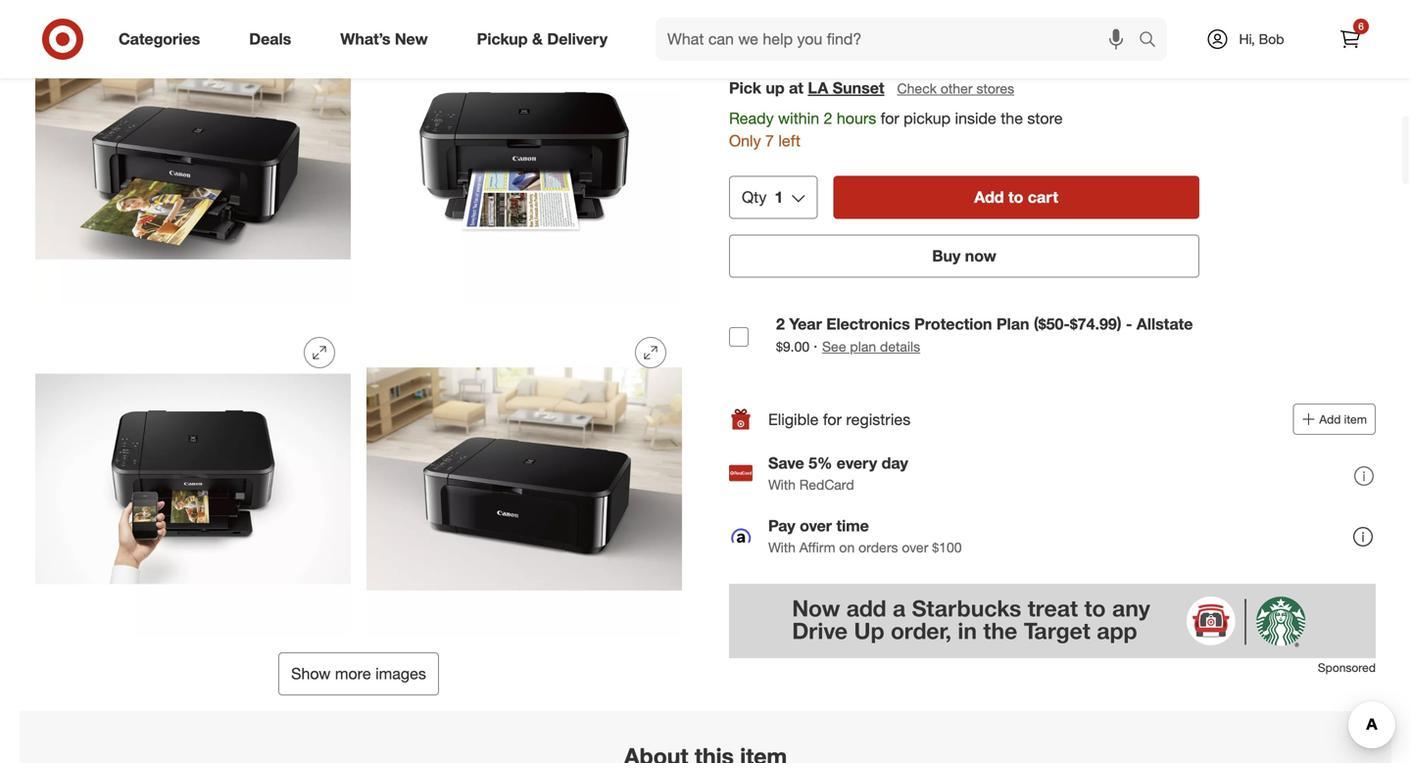 Task type: locate. For each thing, give the bounding box(es) containing it.
la sunset button
[[808, 77, 885, 99]]

add to cart
[[975, 188, 1059, 207]]

eligible for registries
[[769, 410, 911, 429]]

over
[[800, 516, 832, 536], [902, 539, 929, 556]]

ready within 2 hours for pickup inside the store only 7 left
[[729, 109, 1063, 150]]

with down save
[[769, 476, 796, 493]]

for left pickup
[[881, 109, 900, 128]]

0 vertical spatial 2
[[813, 33, 820, 47]]

2 inside 2 year electronics protection plan ($50-$74.99) - allstate $9.00 · see plan details
[[777, 314, 785, 334]]

1 vertical spatial hours
[[837, 109, 877, 128]]

over left $100
[[902, 539, 929, 556]]

within
[[779, 33, 810, 47], [779, 109, 820, 128]]

1 horizontal spatial for
[[881, 109, 900, 128]]

1 vertical spatial delivery
[[548, 29, 608, 49]]

2 horizontal spatial 2
[[824, 109, 833, 128]]

for right eligible
[[823, 410, 842, 429]]

add left to
[[975, 188, 1005, 207]]

deals link
[[233, 18, 316, 61]]

0 horizontal spatial for
[[823, 410, 842, 429]]

buy
[[933, 246, 961, 265]]

1 horizontal spatial delivery
[[902, 10, 962, 29]]

0 vertical spatial ready
[[742, 33, 776, 47]]

2 down la
[[824, 109, 833, 128]]

check other stores button
[[897, 78, 1016, 100]]

to
[[1009, 188, 1024, 207]]

0 horizontal spatial add
[[975, 188, 1005, 207]]

pick up at la sunset
[[729, 78, 885, 98]]

image gallery element
[[35, 0, 682, 696]]

qty
[[742, 188, 767, 207]]

hours inside ready within 2 hours for pickup inside the store only 7 left
[[837, 109, 877, 128]]

allstate
[[1137, 314, 1194, 334]]

2 within from the top
[[779, 109, 820, 128]]

what's new link
[[324, 18, 453, 61]]

0 vertical spatial for
[[881, 109, 900, 128]]

shipping
[[1061, 10, 1127, 29]]

1 vertical spatial within
[[779, 109, 820, 128]]

1 vertical spatial with
[[769, 539, 796, 556]]

6
[[1359, 20, 1365, 32]]

hi, bob
[[1240, 30, 1285, 48]]

ready inside ready within 2 hours for pickup inside the store only 7 left
[[729, 109, 774, 128]]

on
[[840, 539, 855, 556]]

2 left year
[[777, 314, 785, 334]]

pay over time with affirm on orders over $100
[[769, 516, 962, 556]]

0 vertical spatial hours
[[823, 33, 853, 47]]

1 horizontal spatial pickup
[[742, 10, 793, 29]]

pickup inside the pickup ready within 2 hours
[[742, 10, 793, 29]]

over up affirm at bottom
[[800, 516, 832, 536]]

pickup up up
[[742, 10, 793, 29]]

redcard
[[800, 476, 855, 493]]

add to cart button
[[834, 176, 1200, 219]]

0 horizontal spatial 2
[[777, 314, 785, 334]]

with down pay
[[769, 539, 796, 556]]

0 horizontal spatial pickup
[[477, 29, 528, 49]]

other
[[941, 80, 973, 97]]

within up at
[[779, 33, 810, 47]]

2 inside ready within 2 hours for pickup inside the store only 7 left
[[824, 109, 833, 128]]

pickup
[[904, 109, 951, 128]]

1 vertical spatial ready
[[729, 109, 774, 128]]

add inside button
[[1320, 412, 1342, 427]]

1 vertical spatial add
[[1320, 412, 1342, 427]]

show
[[291, 665, 331, 684]]

delivery right & on the top of the page
[[548, 29, 608, 49]]

1 vertical spatial pickup
[[477, 29, 528, 49]]

delivery up check
[[902, 10, 962, 29]]

1 horizontal spatial add
[[1320, 412, 1342, 427]]

2 vertical spatial 2
[[777, 314, 785, 334]]

what's
[[340, 29, 391, 49]]

new
[[395, 29, 428, 49]]

save
[[769, 454, 805, 473]]

hours down sunset
[[837, 109, 877, 128]]

($50-
[[1034, 314, 1071, 334]]

add for add item
[[1320, 412, 1342, 427]]

pickup left & on the top of the page
[[477, 29, 528, 49]]

add left item
[[1320, 412, 1342, 427]]

0 vertical spatial within
[[779, 33, 810, 47]]

registries
[[847, 410, 911, 429]]

ready up only
[[729, 109, 774, 128]]

add
[[975, 188, 1005, 207], [1320, 412, 1342, 427]]

within inside ready within 2 hours for pickup inside the store only 7 left
[[779, 109, 820, 128]]

$9.00
[[777, 338, 810, 356]]

within inside the pickup ready within 2 hours
[[779, 33, 810, 47]]

2 up la
[[813, 33, 820, 47]]

hours
[[823, 33, 853, 47], [837, 109, 877, 128]]

ready
[[742, 33, 776, 47], [729, 109, 774, 128]]

1 vertical spatial for
[[823, 410, 842, 429]]

with
[[769, 476, 796, 493], [769, 539, 796, 556]]

0 vertical spatial delivery
[[902, 10, 962, 29]]

0 horizontal spatial over
[[800, 516, 832, 536]]

sat,
[[1109, 33, 1130, 47]]

hours up la sunset button
[[823, 33, 853, 47]]

0 vertical spatial add
[[975, 188, 1005, 207]]

ready up pick at the top
[[742, 33, 776, 47]]

1 with from the top
[[769, 476, 796, 493]]

1 vertical spatial 2
[[824, 109, 833, 128]]

ready inside the pickup ready within 2 hours
[[742, 33, 776, 47]]

What can we help you find? suggestions appear below search field
[[656, 18, 1144, 61]]

·
[[814, 337, 818, 356]]

0 vertical spatial pickup
[[742, 10, 793, 29]]

pickup ready within 2 hours
[[742, 10, 853, 47]]

&
[[532, 29, 543, 49]]

for
[[881, 109, 900, 128], [823, 410, 842, 429]]

within up left
[[779, 109, 820, 128]]

sunset
[[833, 78, 885, 98]]

6 link
[[1330, 18, 1373, 61]]

add inside button
[[975, 188, 1005, 207]]

categories
[[119, 29, 200, 49]]

-
[[1127, 314, 1133, 334]]

day
[[882, 454, 909, 473]]

stores
[[977, 80, 1015, 97]]

None checkbox
[[729, 327, 749, 347]]

check other stores
[[898, 80, 1015, 97]]

1 horizontal spatial 2
[[813, 33, 820, 47]]

pickup for &
[[477, 29, 528, 49]]

what's new
[[340, 29, 428, 49]]

pickup
[[742, 10, 793, 29], [477, 29, 528, 49]]

delivery
[[902, 10, 962, 29], [548, 29, 608, 49]]

1 horizontal spatial over
[[902, 539, 929, 556]]

2 inside the pickup ready within 2 hours
[[813, 33, 820, 47]]

qty 1
[[742, 188, 784, 207]]

advertisement region
[[729, 584, 1377, 659]]

0 vertical spatial with
[[769, 476, 796, 493]]

the
[[1001, 109, 1024, 128]]

2 with from the top
[[769, 539, 796, 556]]

year
[[790, 314, 822, 334]]

1 within from the top
[[779, 33, 810, 47]]

5%
[[809, 454, 833, 473]]



Task type: describe. For each thing, give the bounding box(es) containing it.
with inside the save 5% every day with redcard
[[769, 476, 796, 493]]

affirm
[[800, 539, 836, 556]]

time
[[837, 516, 869, 536]]

delivery inside button
[[902, 10, 962, 29]]

canon pixma mg3620 wireless inkjet all-in-one printer - black (0515c002), 4 of 15 image
[[367, 0, 682, 306]]

item
[[1345, 412, 1368, 427]]

pick
[[729, 78, 762, 98]]

$74.99)
[[1071, 314, 1122, 334]]

sponsored
[[1319, 661, 1377, 676]]

protection
[[915, 314, 993, 334]]

it
[[1084, 33, 1090, 47]]

pickup & delivery link
[[460, 18, 632, 61]]

every
[[837, 454, 878, 473]]

buy now
[[933, 246, 997, 265]]

add item button
[[1294, 404, 1377, 435]]

7
[[766, 131, 775, 150]]

with inside pay over time with affirm on orders over $100
[[769, 539, 796, 556]]

canon pixma mg3620 wireless inkjet all-in-one printer - black (0515c002), 6 of 15 image
[[367, 322, 682, 638]]

buy now button
[[729, 235, 1200, 278]]

store
[[1028, 109, 1063, 128]]

show more images
[[291, 665, 426, 684]]

see plan details button
[[823, 337, 921, 357]]

now
[[966, 246, 997, 265]]

get
[[1061, 33, 1080, 47]]

up
[[766, 78, 785, 98]]

0 vertical spatial over
[[800, 516, 832, 536]]

details
[[880, 338, 921, 356]]

2 year electronics protection plan ($50-$74.99) - allstate $9.00 · see plan details
[[777, 314, 1194, 356]]

by
[[1093, 33, 1106, 47]]

see
[[823, 338, 847, 356]]

pickup & delivery
[[477, 29, 608, 49]]

inside
[[956, 109, 997, 128]]

save 5% every day with redcard
[[769, 454, 909, 493]]

images
[[376, 665, 426, 684]]

show more images button
[[279, 653, 439, 696]]

for inside ready within 2 hours for pickup inside the store only 7 left
[[881, 109, 900, 128]]

add item
[[1320, 412, 1368, 427]]

categories link
[[102, 18, 225, 61]]

add for add to cart
[[975, 188, 1005, 207]]

orders
[[859, 539, 899, 556]]

plan
[[850, 338, 877, 356]]

more
[[335, 665, 371, 684]]

electronics
[[827, 314, 911, 334]]

canon pixma mg3620 wireless inkjet all-in-one printer - black (0515c002), 3 of 15 image
[[35, 0, 351, 306]]

at
[[789, 78, 804, 98]]

search
[[1130, 31, 1178, 51]]

pay
[[769, 516, 796, 536]]

cart
[[1028, 188, 1059, 207]]

delivery button
[[889, 0, 1041, 61]]

hours inside the pickup ready within 2 hours
[[823, 33, 853, 47]]

check
[[898, 80, 937, 97]]

16
[[1157, 33, 1170, 47]]

canon pixma mg3620 wireless inkjet all-in-one printer - black (0515c002), 5 of 15 image
[[35, 322, 351, 638]]

dec
[[1133, 33, 1154, 47]]

1
[[775, 188, 784, 207]]

bob
[[1260, 30, 1285, 48]]

left
[[779, 131, 801, 150]]

search button
[[1130, 18, 1178, 65]]

1 vertical spatial over
[[902, 539, 929, 556]]

plan
[[997, 314, 1030, 334]]

$100
[[933, 539, 962, 556]]

0 horizontal spatial delivery
[[548, 29, 608, 49]]

hi,
[[1240, 30, 1256, 48]]

pickup for ready
[[742, 10, 793, 29]]

deals
[[249, 29, 291, 49]]

la
[[808, 78, 829, 98]]

only
[[729, 131, 761, 150]]

eligible
[[769, 410, 819, 429]]

shipping get it by sat, dec 16
[[1061, 10, 1170, 47]]



Task type: vqa. For each thing, say whether or not it's contained in the screenshot.
to
yes



